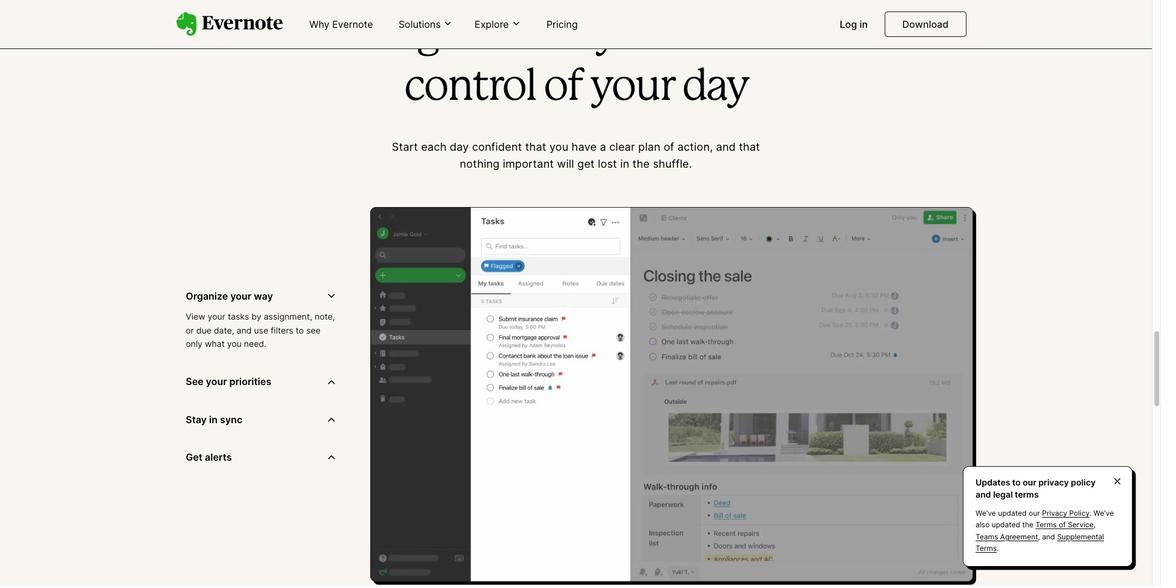 Task type: locate. For each thing, give the bounding box(es) containing it.
only
[[186, 339, 203, 349]]

1 vertical spatial the
[[1022, 521, 1034, 530]]

your right see
[[206, 376, 227, 388]]

privacy
[[1039, 478, 1069, 488]]

1 horizontal spatial terms
[[1036, 521, 1057, 530]]

0 horizontal spatial the
[[633, 158, 650, 171]]

terms down teams
[[976, 544, 997, 553]]

day
[[682, 67, 748, 109], [450, 140, 469, 153]]

nothing
[[460, 158, 500, 171]]

of
[[543, 67, 582, 109], [664, 140, 674, 153], [1059, 521, 1066, 530]]

teams
[[976, 532, 998, 542]]

1 horizontal spatial you
[[549, 140, 569, 153]]

policy
[[1069, 509, 1090, 518]]

you down date,
[[227, 339, 242, 349]]

of down clarity
[[543, 67, 582, 109]]

, up supplemental
[[1094, 521, 1096, 530]]

0 horizontal spatial in
[[209, 414, 218, 426]]

why
[[309, 18, 330, 30]]

0 vertical spatial ,
[[1094, 521, 1096, 530]]

regain clarity and take control of your day
[[370, 15, 782, 109]]

day inside regain clarity and take control of your day
[[682, 67, 748, 109]]

of inside start each day confident that you have a clear plan of action, and that nothing important will get lost in the shuffle.
[[664, 140, 674, 153]]

1 horizontal spatial in
[[620, 158, 629, 171]]

1 horizontal spatial to
[[1012, 478, 1021, 488]]

organize your way image
[[370, 207, 976, 586]]

control
[[404, 67, 536, 109]]

1 horizontal spatial .
[[1090, 509, 1092, 518]]

supplemental terms
[[976, 532, 1104, 553]]

we've up also
[[976, 509, 996, 518]]

and inside updates to our privacy policy and legal terms
[[976, 489, 991, 500]]

you up will
[[549, 140, 569, 153]]

your inside regain clarity and take control of your day
[[590, 67, 674, 109]]

due
[[196, 325, 211, 335]]

0 vertical spatial of
[[543, 67, 582, 109]]

important
[[503, 158, 554, 171]]

day right each
[[450, 140, 469, 153]]

our
[[1023, 478, 1037, 488], [1029, 509, 1040, 518]]

0 vertical spatial you
[[549, 140, 569, 153]]

0 horizontal spatial day
[[450, 140, 469, 153]]

1 vertical spatial ,
[[1038, 532, 1040, 542]]

1 horizontal spatial day
[[682, 67, 748, 109]]

1 vertical spatial .
[[997, 544, 999, 553]]

in for log in
[[860, 18, 868, 30]]

pricing
[[546, 18, 578, 30]]

start each day confident that you have a clear plan of action, and that nothing important will get lost in the shuffle.
[[392, 140, 760, 171]]

the down the plan
[[633, 158, 650, 171]]

1 horizontal spatial ,
[[1094, 521, 1096, 530]]

updated inside . we've also updated the
[[992, 521, 1020, 530]]

and inside start each day confident that you have a clear plan of action, and that nothing important will get lost in the shuffle.
[[716, 140, 736, 153]]

1 horizontal spatial that
[[739, 140, 760, 153]]

teams agreement link
[[976, 532, 1038, 542]]

to
[[296, 325, 304, 335], [1012, 478, 1021, 488]]

of inside regain clarity and take control of your day
[[543, 67, 582, 109]]

0 vertical spatial our
[[1023, 478, 1037, 488]]

and inside the view your tasks by assignment, note, or due date, and use filters to see only what you need.
[[237, 325, 252, 335]]

in right "stay" on the left bottom of the page
[[209, 414, 218, 426]]

your up clear
[[590, 67, 674, 109]]

why evernote link
[[302, 13, 380, 36]]

explore button
[[471, 17, 525, 31]]

privacy
[[1042, 509, 1067, 518]]

explore
[[475, 18, 509, 30]]

1 vertical spatial of
[[664, 140, 674, 153]]

your up the tasks
[[230, 290, 251, 302]]

0 vertical spatial to
[[296, 325, 304, 335]]

solutions button
[[395, 17, 457, 31]]

updates
[[976, 478, 1010, 488]]

2 vertical spatial of
[[1059, 521, 1066, 530]]

your
[[590, 67, 674, 109], [230, 290, 251, 302], [208, 312, 225, 322], [206, 376, 227, 388]]

to up terms
[[1012, 478, 1021, 488]]

your inside the view your tasks by assignment, note, or due date, and use filters to see only what you need.
[[208, 312, 225, 322]]

, down . we've also updated the
[[1038, 532, 1040, 542]]

to left see
[[296, 325, 304, 335]]

clarity
[[502, 15, 617, 56]]

0 horizontal spatial we've
[[976, 509, 996, 518]]

updated
[[998, 509, 1027, 518], [992, 521, 1020, 530]]

our up terms of service , teams agreement , and
[[1029, 509, 1040, 518]]

the
[[633, 158, 650, 171], [1022, 521, 1034, 530]]

terms down privacy
[[1036, 521, 1057, 530]]

we've
[[976, 509, 996, 518], [1094, 509, 1114, 518]]

the down we've updated our privacy policy
[[1022, 521, 1034, 530]]

we've inside . we've also updated the
[[1094, 509, 1114, 518]]

start
[[392, 140, 418, 153]]

service
[[1068, 521, 1094, 530]]

date,
[[214, 325, 234, 335]]

0 horizontal spatial that
[[525, 140, 546, 153]]

0 vertical spatial in
[[860, 18, 868, 30]]

supplemental
[[1057, 532, 1104, 542]]

see
[[306, 325, 321, 335]]

,
[[1094, 521, 1096, 530], [1038, 532, 1040, 542]]

0 vertical spatial terms
[[1036, 521, 1057, 530]]

1 vertical spatial you
[[227, 339, 242, 349]]

of up shuffle.
[[664, 140, 674, 153]]

our inside updates to our privacy policy and legal terms
[[1023, 478, 1037, 488]]

1 that from the left
[[525, 140, 546, 153]]

of down privacy policy link
[[1059, 521, 1066, 530]]

1 we've from the left
[[976, 509, 996, 518]]

. up service on the right bottom
[[1090, 509, 1092, 518]]

regain
[[370, 15, 495, 56]]

in inside 'link'
[[860, 18, 868, 30]]

in right lost on the right top
[[620, 158, 629, 171]]

0 horizontal spatial terms
[[976, 544, 997, 553]]

. down "teams agreement" link
[[997, 544, 999, 553]]

to inside updates to our privacy policy and legal terms
[[1012, 478, 1021, 488]]

1 vertical spatial updated
[[992, 521, 1020, 530]]

that
[[525, 140, 546, 153], [739, 140, 760, 153]]

that up important
[[525, 140, 546, 153]]

filters
[[271, 325, 293, 335]]

0 vertical spatial .
[[1090, 509, 1092, 518]]

1 vertical spatial terms
[[976, 544, 997, 553]]

. inside . we've also updated the
[[1090, 509, 1092, 518]]

1 vertical spatial day
[[450, 140, 469, 153]]

0 horizontal spatial to
[[296, 325, 304, 335]]

1 horizontal spatial we've
[[1094, 509, 1114, 518]]

that right action,
[[739, 140, 760, 153]]

0 vertical spatial the
[[633, 158, 650, 171]]

1 vertical spatial to
[[1012, 478, 1021, 488]]

log in link
[[833, 13, 875, 36]]

2 vertical spatial in
[[209, 414, 218, 426]]

action,
[[678, 140, 713, 153]]

you
[[549, 140, 569, 153], [227, 339, 242, 349]]

2 we've from the left
[[1094, 509, 1114, 518]]

0 vertical spatial day
[[682, 67, 748, 109]]

stay
[[186, 414, 207, 426]]

1 horizontal spatial the
[[1022, 521, 1034, 530]]

stay in sync
[[186, 414, 242, 426]]

get alerts
[[186, 452, 232, 464]]

get
[[577, 158, 595, 171]]

. we've also updated the
[[976, 509, 1114, 530]]

way
[[254, 290, 273, 302]]

a
[[600, 140, 606, 153]]

in
[[860, 18, 868, 30], [620, 158, 629, 171], [209, 414, 218, 426]]

our up terms
[[1023, 478, 1037, 488]]

your up date,
[[208, 312, 225, 322]]

.
[[1090, 509, 1092, 518], [997, 544, 999, 553]]

0 horizontal spatial .
[[997, 544, 999, 553]]

1 horizontal spatial of
[[664, 140, 674, 153]]

updated up "teams agreement" link
[[992, 521, 1020, 530]]

privacy policy link
[[1042, 509, 1090, 518]]

have
[[572, 140, 597, 153]]

we've right 'policy'
[[1094, 509, 1114, 518]]

what
[[205, 339, 225, 349]]

confident
[[472, 140, 522, 153]]

day down take
[[682, 67, 748, 109]]

updated down legal
[[998, 509, 1027, 518]]

download link
[[885, 12, 966, 37]]

terms
[[1036, 521, 1057, 530], [976, 544, 997, 553]]

use
[[254, 325, 268, 335]]

0 horizontal spatial you
[[227, 339, 242, 349]]

1 vertical spatial our
[[1029, 509, 1040, 518]]

0 horizontal spatial of
[[543, 67, 582, 109]]

terms inside "supplemental terms"
[[976, 544, 997, 553]]

priorities
[[229, 376, 271, 388]]

the inside start each day confident that you have a clear plan of action, and that nothing important will get lost in the shuffle.
[[633, 158, 650, 171]]

you inside start each day confident that you have a clear plan of action, and that nothing important will get lost in the shuffle.
[[549, 140, 569, 153]]

in right log
[[860, 18, 868, 30]]

to inside the view your tasks by assignment, note, or due date, and use filters to see only what you need.
[[296, 325, 304, 335]]

2 horizontal spatial in
[[860, 18, 868, 30]]

2 horizontal spatial of
[[1059, 521, 1066, 530]]

assignment,
[[264, 312, 312, 322]]

and
[[625, 15, 694, 56], [716, 140, 736, 153], [237, 325, 252, 335], [976, 489, 991, 500], [1042, 532, 1055, 542]]

1 vertical spatial in
[[620, 158, 629, 171]]



Task type: describe. For each thing, give the bounding box(es) containing it.
view
[[186, 312, 205, 322]]

0 horizontal spatial ,
[[1038, 532, 1040, 542]]

our for privacy
[[1023, 478, 1037, 488]]

. for .
[[997, 544, 999, 553]]

. for . we've also updated the
[[1090, 509, 1092, 518]]

terms of service , teams agreement , and
[[976, 521, 1096, 542]]

clear
[[609, 140, 635, 153]]

policy
[[1071, 478, 1096, 488]]

download
[[902, 18, 949, 30]]

evernote
[[332, 18, 373, 30]]

solutions
[[399, 18, 441, 30]]

tasks
[[228, 312, 249, 322]]

why evernote
[[309, 18, 373, 30]]

you inside the view your tasks by assignment, note, or due date, and use filters to see only what you need.
[[227, 339, 242, 349]]

and inside terms of service , teams agreement , and
[[1042, 532, 1055, 542]]

pricing link
[[539, 13, 585, 36]]

get
[[186, 452, 203, 464]]

also
[[976, 521, 990, 530]]

shuffle.
[[653, 158, 692, 171]]

the inside . we've also updated the
[[1022, 521, 1034, 530]]

agreement
[[1000, 532, 1038, 542]]

see
[[186, 376, 204, 388]]

plan
[[638, 140, 660, 153]]

lost
[[598, 158, 617, 171]]

in inside start each day confident that you have a clear plan of action, and that nothing important will get lost in the shuffle.
[[620, 158, 629, 171]]

by
[[252, 312, 261, 322]]

we've updated our privacy policy
[[976, 509, 1090, 518]]

view your tasks by assignment, note, or due date, and use filters to see only what you need.
[[186, 312, 335, 349]]

sync
[[220, 414, 242, 426]]

in for stay in sync
[[209, 414, 218, 426]]

2 that from the left
[[739, 140, 760, 153]]

your for way
[[230, 290, 251, 302]]

0 vertical spatial updated
[[998, 509, 1027, 518]]

of inside terms of service , teams agreement , and
[[1059, 521, 1066, 530]]

legal
[[993, 489, 1013, 500]]

log
[[840, 18, 857, 30]]

see your priorities
[[186, 376, 271, 388]]

take
[[702, 15, 782, 56]]

and inside regain clarity and take control of your day
[[625, 15, 694, 56]]

alerts
[[205, 452, 232, 464]]

terms
[[1015, 489, 1039, 500]]

will
[[557, 158, 574, 171]]

terms of service link
[[1036, 521, 1094, 530]]

our for privacy
[[1029, 509, 1040, 518]]

organize your way
[[186, 290, 273, 302]]

day inside start each day confident that you have a clear plan of action, and that nothing important will get lost in the shuffle.
[[450, 140, 469, 153]]

updates to our privacy policy and legal terms
[[976, 478, 1096, 500]]

supplemental terms link
[[976, 532, 1104, 553]]

terms inside terms of service , teams agreement , and
[[1036, 521, 1057, 530]]

organize
[[186, 290, 228, 302]]

your for tasks
[[208, 312, 225, 322]]

or
[[186, 325, 194, 335]]

each
[[421, 140, 447, 153]]

log in
[[840, 18, 868, 30]]

need.
[[244, 339, 266, 349]]

note,
[[315, 312, 335, 322]]

evernote logo image
[[176, 12, 283, 36]]

your for priorities
[[206, 376, 227, 388]]



Task type: vqa. For each thing, say whether or not it's contained in the screenshot.
the leftmost "to"
yes



